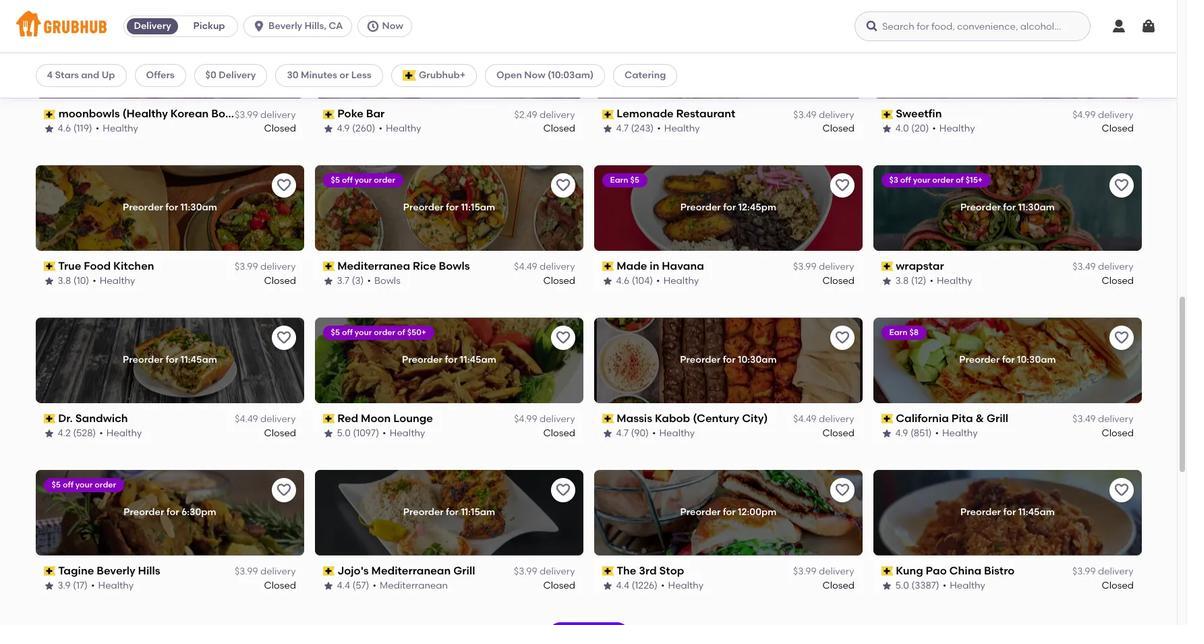 Task type: vqa. For each thing, say whether or not it's contained in the screenshot.
the bottommost WARM
no



Task type: describe. For each thing, give the bounding box(es) containing it.
subscription pass image for dr. sandwich
[[44, 415, 55, 424]]

tagine beverly hills
[[58, 565, 160, 578]]

closed for tagine beverly hills
[[264, 580, 296, 591]]

star icon image for made in havana
[[602, 276, 613, 287]]

0 horizontal spatial grill
[[454, 565, 475, 578]]

4.7 (90)
[[616, 428, 649, 439]]

4.6 for moonbowls (healthy korean bowls - 3rd st.)
[[58, 123, 71, 134]]

$3.99 for moonbowls (healthy korean bowls - 3rd st.)
[[235, 109, 258, 120]]

(1097)
[[353, 428, 379, 439]]

delivery for true food kitchen
[[260, 261, 296, 273]]

delivery button
[[124, 16, 181, 37]]

(10)
[[73, 275, 89, 287]]

havana
[[662, 260, 704, 273]]

star icon image for moonbowls (healthy korean bowls - 3rd st.)
[[44, 123, 54, 134]]

(57)
[[352, 580, 369, 591]]

5.0 for kung pao china bistro
[[896, 580, 910, 591]]

5.0 for red moon lounge
[[337, 428, 351, 439]]

preorder for 12:45pm
[[680, 202, 776, 214]]

1 vertical spatial 3rd
[[639, 565, 657, 578]]

less
[[351, 70, 372, 81]]

3.8 for true food kitchen
[[58, 275, 71, 287]]

1 vertical spatial now
[[524, 70, 546, 81]]

earn $5
[[610, 176, 640, 185]]

moon
[[361, 412, 391, 425]]

preorder for 6:30pm
[[123, 507, 216, 518]]

kung
[[896, 565, 924, 578]]

(healthy
[[122, 107, 168, 120]]

(104)
[[632, 275, 653, 287]]

kabob
[[655, 412, 691, 425]]

• healthy for moonbowls (healthy korean bowls - 3rd st.)
[[96, 123, 138, 134]]

5.0 (1097)
[[337, 428, 379, 439]]

$0 delivery
[[206, 70, 256, 81]]

preorder for 11:45am for moon
[[402, 355, 496, 366]]

$5 off your order for tagine
[[52, 480, 116, 490]]

4.9 (851)
[[896, 428, 932, 439]]

• healthy for wrapstar
[[930, 275, 973, 287]]

$20+
[[966, 23, 985, 33]]

open
[[497, 70, 522, 81]]

(3387)
[[912, 580, 940, 591]]

of for wrapstar
[[956, 176, 964, 185]]

california
[[896, 412, 949, 425]]

• for true food kitchen
[[93, 275, 96, 287]]

4.9 for poke bar
[[337, 123, 350, 134]]

lemonade restaurant
[[617, 107, 736, 120]]

off for mediterranea rice bowls
[[342, 176, 353, 185]]

$3.99 for tagine beverly hills
[[235, 566, 258, 578]]

preorder for made in havana
[[680, 202, 721, 214]]

for for the 3rd stop
[[723, 507, 736, 518]]

0 horizontal spatial bowls
[[211, 107, 242, 120]]

subscription pass image for kung pao china bistro
[[882, 567, 894, 576]]

• healthy for the 3rd stop
[[661, 580, 704, 591]]

$3.99 delivery for made in havana
[[794, 261, 855, 273]]

1 vertical spatial beverly
[[97, 565, 135, 578]]

• healthy for red moon lounge
[[383, 428, 425, 439]]

$3.99 delivery for true food kitchen
[[235, 261, 296, 273]]

healthy for california pita & grill
[[943, 428, 978, 439]]

$4.99 for red moon lounge
[[514, 414, 538, 425]]

star icon image for kung pao china bistro
[[882, 581, 892, 592]]

sandwich
[[75, 412, 128, 425]]

11:15am for mediterranea rice bowls
[[461, 202, 495, 214]]

(3)
[[352, 275, 364, 287]]

• healthy for sweetfin
[[933, 123, 975, 134]]

$3.49 for lemonade restaurant
[[794, 109, 817, 120]]

moonbowls (healthy korean bowls - 3rd st.)
[[58, 107, 290, 120]]

star icon image for lemonade restaurant
[[602, 123, 613, 134]]

4.6 (119)
[[58, 123, 92, 134]]

3.7
[[337, 275, 350, 287]]

subscription pass image for moonbowls (healthy korean bowls - 3rd st.)
[[44, 110, 55, 119]]

4.7 (243)
[[616, 123, 654, 134]]

dr. sandwich
[[58, 412, 128, 425]]

lounge
[[394, 412, 433, 425]]

moonbowls
[[58, 107, 120, 120]]

closed for poke bar
[[543, 123, 575, 134]]

kitchen
[[113, 260, 154, 273]]

of for red moon lounge
[[397, 328, 405, 337]]

and
[[81, 70, 99, 81]]

beverly hills, ca
[[269, 20, 343, 32]]

true food kitchen
[[58, 260, 154, 273]]

hills,
[[305, 20, 327, 32]]

rice
[[413, 260, 436, 273]]

delivery for wrapstar
[[1099, 261, 1134, 273]]

pickup
[[193, 20, 225, 32]]

4.4 for jojo's mediterranean grill
[[337, 580, 350, 591]]

4.9 for california pita & grill
[[896, 428, 909, 439]]

pao
[[926, 565, 947, 578]]

• bowls
[[367, 275, 401, 287]]

your for tagine beverly hills
[[75, 480, 93, 490]]

1 horizontal spatial grill
[[987, 412, 1009, 425]]

restaurant
[[677, 107, 736, 120]]

$15+
[[966, 176, 983, 185]]

delivery for poke bar
[[540, 109, 575, 120]]

jojo's mediterranean grill
[[338, 565, 475, 578]]

red
[[338, 412, 358, 425]]

healthy for true food kitchen
[[100, 275, 135, 287]]

dr.
[[58, 412, 73, 425]]

$3.99 for the 3rd stop
[[794, 566, 817, 578]]

4.9 (260)
[[337, 123, 375, 134]]

• for red moon lounge
[[383, 428, 386, 439]]

11:45am for dr. sandwich
[[180, 355, 217, 366]]

poke
[[338, 107, 364, 120]]

closed for lemonade restaurant
[[823, 123, 855, 134]]

$5 for mediterranea rice bowls
[[331, 176, 340, 185]]

• for tagine beverly hills
[[91, 580, 95, 591]]

preorder for 12:15pm
[[961, 50, 1055, 61]]

for for moonbowls (healthy korean bowls - 3rd st.)
[[165, 50, 178, 61]]

4.2
[[58, 428, 71, 439]]

grubhub plus flag logo image
[[403, 70, 416, 81]]

4.7 for massis kabob (century city)
[[616, 428, 629, 439]]

(1226)
[[632, 580, 658, 591]]

star icon image for red moon lounge
[[323, 428, 334, 439]]

massis
[[617, 412, 653, 425]]

healthy for kung pao china bistro
[[950, 580, 986, 591]]

wrapstar
[[896, 260, 944, 273]]

preorder for 10:30am for city)
[[680, 355, 777, 366]]

closed for kung pao china bistro
[[1102, 580, 1134, 591]]

closed for jojo's mediterranean grill
[[543, 580, 575, 591]]

sweetfin
[[896, 107, 942, 120]]

svg image for beverly hills, ca
[[252, 20, 266, 33]]

tagine
[[58, 565, 94, 578]]

healthy for lemonade restaurant
[[665, 123, 700, 134]]

city)
[[742, 412, 768, 425]]

subscription pass image for wrapstar
[[882, 262, 894, 272]]

subscription pass image for true food kitchen
[[44, 262, 55, 272]]

catering
[[625, 70, 666, 81]]

for for sweetfin
[[1004, 50, 1016, 61]]

• for sweetfin
[[933, 123, 937, 134]]

order for sweetfin
[[933, 23, 954, 33]]

-
[[245, 107, 249, 120]]

star icon image for massis kabob (century city)
[[602, 428, 613, 439]]

• for the 3rd stop
[[661, 580, 665, 591]]

delivery for mediterranea rice bowls
[[540, 261, 575, 273]]

your for wrapstar
[[914, 176, 931, 185]]

4.4 (57)
[[337, 580, 369, 591]]

subscription pass image for red moon lounge
[[323, 415, 335, 424]]

11:15am for jojo's mediterranean grill
[[461, 507, 495, 518]]

subscription pass image for tagine beverly hills
[[44, 567, 55, 576]]

california pita & grill
[[896, 412, 1009, 425]]

$4.49 delivery for mediterranea rice bowls
[[514, 261, 575, 273]]

for for jojo's mediterranean grill
[[446, 507, 459, 518]]

save this restaurant image for red moon lounge
[[555, 330, 571, 346]]

healthy for moonbowls (healthy korean bowls - 3rd st.)
[[103, 123, 138, 134]]

stop
[[660, 565, 684, 578]]

(20)
[[912, 123, 929, 134]]

healthy for red moon lounge
[[390, 428, 425, 439]]

11:45am for red moon lounge
[[460, 355, 496, 366]]

Search for food, convenience, alcohol... search field
[[855, 11, 1091, 41]]

healthy for made in havana
[[664, 275, 699, 287]]

for for true food kitchen
[[165, 202, 178, 214]]

subscription pass image for california pita & grill
[[882, 415, 894, 424]]

off for wrapstar
[[901, 176, 912, 185]]

subscription pass image for lemonade restaurant
[[602, 110, 614, 119]]

(119)
[[73, 123, 92, 134]]

$3 for wrapstar
[[890, 176, 899, 185]]

4.4 (1226)
[[616, 580, 658, 591]]

• for wrapstar
[[930, 275, 934, 287]]

$8
[[910, 328, 919, 337]]

preorder for poke bar
[[401, 50, 441, 61]]

$5 off your order for mediterranea
[[331, 176, 396, 185]]

order for tagine beverly hills
[[95, 480, 116, 490]]

preorder for the 3rd stop
[[680, 507, 721, 518]]

$2.49 delivery
[[515, 109, 575, 120]]



Task type: locate. For each thing, give the bounding box(es) containing it.
2 vertical spatial of
[[397, 328, 405, 337]]

now inside button
[[382, 20, 403, 32]]

star icon image left 4.2
[[44, 428, 54, 439]]

subscription pass image left wrapstar
[[882, 262, 894, 272]]

1 horizontal spatial 5.0
[[896, 580, 910, 591]]

1 11:30am from the left
[[180, 202, 217, 214]]

3.7 (3)
[[337, 275, 364, 287]]

0 horizontal spatial now
[[382, 20, 403, 32]]

1 vertical spatial preorder for 12:00pm
[[680, 507, 777, 518]]

earn down 4.7 (243)
[[610, 176, 629, 185]]

order for mediterranea rice bowls
[[374, 176, 396, 185]]

1 horizontal spatial beverly
[[269, 20, 302, 32]]

preorder for 11:30am for wrapstar
[[961, 202, 1055, 214]]

massis kabob (century city)
[[617, 412, 768, 425]]

preorder for dr. sandwich
[[123, 355, 163, 366]]

star icon image left '3.9'
[[44, 581, 54, 592]]

2 11:30am from the left
[[1018, 202, 1055, 214]]

0 horizontal spatial svg image
[[252, 20, 266, 33]]

1 horizontal spatial $4.99
[[1073, 109, 1096, 120]]

3.8 down true
[[58, 275, 71, 287]]

$5 down 3.7
[[331, 328, 340, 337]]

for for red moon lounge
[[445, 355, 457, 366]]

2 4.4 from the left
[[616, 580, 630, 591]]

(851)
[[911, 428, 932, 439]]

delivery right the $0 on the top left of page
[[219, 70, 256, 81]]

• healthy down lemonade restaurant
[[657, 123, 700, 134]]

$3.99 delivery for moonbowls (healthy korean bowls - 3rd st.)
[[235, 109, 296, 120]]

$0
[[206, 70, 216, 81]]

10:30am for massis kabob (century city)
[[738, 355, 777, 366]]

healthy right (260)
[[386, 123, 421, 134]]

• healthy right (20)
[[933, 123, 975, 134]]

delivery
[[260, 109, 296, 120], [540, 109, 575, 120], [819, 109, 855, 120], [1099, 109, 1134, 120], [260, 261, 296, 273], [540, 261, 575, 273], [819, 261, 855, 273], [1099, 261, 1134, 273], [260, 414, 296, 425], [540, 414, 575, 425], [819, 414, 855, 425], [1099, 414, 1134, 425], [260, 566, 296, 578], [540, 566, 575, 578], [819, 566, 855, 578], [1099, 566, 1134, 578]]

30 minutes or less
[[287, 70, 372, 81]]

preorder for 10:30am
[[680, 355, 777, 366], [959, 355, 1056, 366]]

0 vertical spatial $4.99
[[1073, 109, 1096, 120]]

0 horizontal spatial $4.49
[[235, 414, 258, 425]]

healthy for tagine beverly hills
[[98, 580, 134, 591]]

0 horizontal spatial svg image
[[866, 20, 879, 33]]

1 vertical spatial preorder for 11:15am
[[403, 507, 495, 518]]

offers
[[146, 70, 175, 81]]

0 horizontal spatial 4.9
[[337, 123, 350, 134]]

preorder for mediterranea rice bowls
[[403, 202, 443, 214]]

0 horizontal spatial earn
[[610, 176, 629, 185]]

• right (57)
[[373, 580, 377, 591]]

$4.99
[[1073, 109, 1096, 120], [514, 414, 538, 425]]

mediterranean for jojo's
[[372, 565, 451, 578]]

your down (3) at the left top of the page
[[355, 328, 372, 337]]

12:00pm for poke bar
[[459, 50, 497, 61]]

1 vertical spatial $4.99
[[514, 414, 538, 425]]

1 vertical spatial 11:15am
[[461, 507, 495, 518]]

• healthy down stop
[[661, 580, 704, 591]]

1 vertical spatial 4.6
[[616, 275, 630, 287]]

• healthy down lounge
[[383, 428, 425, 439]]

• for made in havana
[[657, 275, 660, 287]]

1 horizontal spatial svg image
[[1111, 18, 1128, 34]]

preorder for 12:00pm for the 3rd stop
[[680, 507, 777, 518]]

1 vertical spatial grill
[[454, 565, 475, 578]]

(10:03am)
[[548, 70, 594, 81]]

mediterranean up • mediterranean
[[372, 565, 451, 578]]

preorder for 10:30am up &
[[959, 355, 1056, 366]]

12:15pm
[[1019, 50, 1055, 61]]

star icon image
[[44, 123, 54, 134], [323, 123, 334, 134], [602, 123, 613, 134], [882, 123, 892, 134], [44, 276, 54, 287], [323, 276, 334, 287], [602, 276, 613, 287], [882, 276, 892, 287], [44, 428, 54, 439], [323, 428, 334, 439], [602, 428, 613, 439], [882, 428, 892, 439], [44, 581, 54, 592], [323, 581, 334, 592], [602, 581, 613, 592], [882, 581, 892, 592]]

order down (528)
[[95, 480, 116, 490]]

1 vertical spatial $3.49
[[1073, 261, 1096, 273]]

1 horizontal spatial 3.8
[[896, 275, 909, 287]]

earn for california
[[890, 328, 908, 337]]

subscription pass image
[[44, 110, 55, 119], [323, 110, 335, 119], [882, 110, 894, 119], [44, 262, 55, 272], [602, 262, 614, 272], [882, 262, 894, 272], [44, 415, 55, 424], [882, 415, 894, 424], [44, 567, 55, 576], [323, 567, 335, 576], [602, 567, 614, 576]]

preorder for 11:45am for pao
[[961, 507, 1055, 518]]

earn
[[610, 176, 629, 185], [890, 328, 908, 337]]

1 vertical spatial $3
[[890, 176, 899, 185]]

poke bar
[[338, 107, 385, 120]]

star icon image left 4.7 (243)
[[602, 123, 613, 134]]

4.0 (20)
[[896, 123, 929, 134]]

0 horizontal spatial preorder for 10:30am
[[680, 355, 777, 366]]

3rd right -
[[252, 107, 270, 120]]

• right (3) at the left top of the page
[[367, 275, 371, 287]]

4.6 left the (119) on the top left of page
[[58, 123, 71, 134]]

kung pao china bistro
[[896, 565, 1015, 578]]

&
[[976, 412, 985, 425]]

1 vertical spatial bowls
[[439, 260, 470, 273]]

0 horizontal spatial 4.6
[[58, 123, 71, 134]]

•
[[96, 123, 99, 134], [379, 123, 383, 134], [657, 123, 661, 134], [933, 123, 937, 134], [93, 275, 96, 287], [367, 275, 371, 287], [657, 275, 660, 287], [930, 275, 934, 287], [99, 428, 103, 439], [383, 428, 386, 439], [653, 428, 656, 439], [936, 428, 939, 439], [91, 580, 95, 591], [373, 580, 377, 591], [661, 580, 665, 591], [943, 580, 947, 591]]

1 horizontal spatial bowls
[[375, 275, 401, 287]]

2 3.8 from the left
[[896, 275, 909, 287]]

2 vertical spatial $3.49
[[1073, 414, 1096, 425]]

0 vertical spatial now
[[382, 20, 403, 32]]

0 vertical spatial preorder for 11:15am
[[403, 202, 495, 214]]

$5 down 4.2
[[52, 480, 61, 490]]

for for dr. sandwich
[[165, 355, 178, 366]]

mediterranean for •
[[380, 580, 448, 591]]

1 horizontal spatial $5 off your order
[[331, 176, 396, 185]]

off for tagine beverly hills
[[63, 480, 73, 490]]

subscription pass image left made
[[602, 262, 614, 272]]

1 vertical spatial 4.7
[[616, 428, 629, 439]]

$5 down 4.7 (243)
[[631, 176, 640, 185]]

svg image
[[1111, 18, 1128, 34], [866, 20, 879, 33]]

1 horizontal spatial preorder for 10:30am
[[959, 355, 1056, 366]]

(528)
[[73, 428, 96, 439]]

0 vertical spatial 12:00pm
[[459, 50, 497, 61]]

• mediterranean
[[373, 580, 448, 591]]

healthy for sweetfin
[[940, 123, 975, 134]]

• for jojo's mediterranean grill
[[373, 580, 377, 591]]

11:45am
[[180, 50, 217, 61], [180, 355, 217, 366], [460, 355, 496, 366], [1018, 507, 1055, 518]]

mediterranea rice bowls
[[338, 260, 470, 273]]

closed for red moon lounge
[[543, 428, 575, 439]]

healthy down sandwich
[[107, 428, 142, 439]]

healthy down china
[[950, 580, 986, 591]]

$3.99
[[235, 109, 258, 120], [235, 261, 258, 273], [794, 261, 817, 273], [235, 566, 258, 578], [514, 566, 538, 578], [794, 566, 817, 578], [1073, 566, 1096, 578]]

4.2 (528)
[[58, 428, 96, 439]]

subscription pass image left sweetfin
[[882, 110, 894, 119]]

save this restaurant button
[[272, 21, 296, 45], [1110, 21, 1134, 45], [272, 174, 296, 198], [551, 174, 575, 198], [830, 174, 855, 198], [1110, 174, 1134, 198], [272, 326, 296, 350], [551, 326, 575, 350], [830, 326, 855, 350], [1110, 326, 1134, 350], [272, 478, 296, 503], [551, 478, 575, 503], [830, 478, 855, 503], [1110, 478, 1134, 503]]

$3 off your order of $20+
[[890, 23, 985, 33]]

$3
[[890, 23, 899, 33], [890, 176, 899, 185]]

2 4.7 from the top
[[616, 428, 629, 439]]

12:45pm
[[738, 202, 776, 214]]

1 preorder for 11:30am from the left
[[122, 202, 217, 214]]

• down bar
[[379, 123, 383, 134]]

0 vertical spatial mediterranean
[[372, 565, 451, 578]]

for for california pita & grill
[[1002, 355, 1015, 366]]

pickup button
[[181, 16, 238, 37]]

subscription pass image left red
[[323, 415, 335, 424]]

subscription pass image left "massis"
[[602, 415, 614, 424]]

1 horizontal spatial $4.49 delivery
[[514, 261, 575, 273]]

4.0
[[896, 123, 909, 134]]

• right (90)
[[653, 428, 656, 439]]

delivery inside button
[[134, 20, 171, 32]]

save this restaurant image
[[276, 25, 292, 41], [1114, 25, 1130, 41], [276, 178, 292, 194], [1114, 178, 1130, 194], [834, 330, 851, 346], [276, 482, 292, 499], [834, 482, 851, 499], [1114, 482, 1130, 499]]

0 vertical spatial earn
[[610, 176, 629, 185]]

bowls right rice
[[439, 260, 470, 273]]

closed for dr. sandwich
[[264, 428, 296, 439]]

• healthy down kabob
[[653, 428, 695, 439]]

• healthy for made in havana
[[657, 275, 699, 287]]

svg image inside the now button
[[366, 20, 380, 33]]

$3.49
[[794, 109, 817, 120], [1073, 261, 1096, 273], [1073, 414, 1096, 425]]

delivery up offers
[[134, 20, 171, 32]]

1 horizontal spatial now
[[524, 70, 546, 81]]

• healthy down '(healthy'
[[96, 123, 138, 134]]

(century
[[693, 412, 740, 425]]

star icon image for mediterranea rice bowls
[[323, 276, 334, 287]]

0 vertical spatial beverly
[[269, 20, 302, 32]]

preorder for california pita & grill
[[959, 355, 1000, 366]]

$5
[[331, 176, 340, 185], [631, 176, 640, 185], [331, 328, 340, 337], [52, 480, 61, 490]]

save this restaurant image
[[555, 178, 571, 194], [834, 178, 851, 194], [276, 330, 292, 346], [555, 330, 571, 346], [1114, 330, 1130, 346], [555, 482, 571, 499]]

subscription pass image left poke
[[323, 110, 335, 119]]

subscription pass image left kung
[[882, 567, 894, 576]]

$50+
[[407, 328, 426, 337]]

12:00pm for the 3rd stop
[[738, 507, 777, 518]]

0 vertical spatial 4.9
[[337, 123, 350, 134]]

preorder for 12:00pm
[[401, 50, 497, 61], [680, 507, 777, 518]]

1 vertical spatial 4.9
[[896, 428, 909, 439]]

0 vertical spatial $5 off your order
[[331, 176, 396, 185]]

1 4.4 from the left
[[337, 580, 350, 591]]

order left '$50+'
[[374, 328, 396, 337]]

minutes
[[301, 70, 337, 81]]

0 vertical spatial $4.99 delivery
[[1073, 109, 1134, 120]]

delivery for massis kabob (century city)
[[819, 414, 855, 425]]

in
[[650, 260, 660, 273]]

beverly inside button
[[269, 20, 302, 32]]

1 horizontal spatial 4.6
[[616, 275, 630, 287]]

star icon image left 3.8 (10)
[[44, 276, 54, 287]]

• healthy down bar
[[379, 123, 421, 134]]

1 horizontal spatial earn
[[890, 328, 908, 337]]

• healthy down "tagine beverly hills"
[[91, 580, 134, 591]]

$3.99 delivery
[[235, 109, 296, 120], [235, 261, 296, 273], [794, 261, 855, 273], [235, 566, 296, 578], [514, 566, 575, 578], [794, 566, 855, 578], [1073, 566, 1134, 578]]

star icon image left 4.6 (119)
[[44, 123, 54, 134]]

star icon image left 4.4 (1226)
[[602, 581, 613, 592]]

now up grubhub plus flag logo
[[382, 20, 403, 32]]

pita
[[952, 412, 974, 425]]

0 horizontal spatial $4.99
[[514, 414, 538, 425]]

delivery for lemonade restaurant
[[819, 109, 855, 120]]

3.9 (17)
[[58, 580, 88, 591]]

1 vertical spatial delivery
[[219, 70, 256, 81]]

svg image inside beverly hills, ca button
[[252, 20, 266, 33]]

1 horizontal spatial $4.49
[[514, 261, 538, 273]]

made
[[617, 260, 647, 273]]

star icon image left 5.0 (3387)
[[882, 581, 892, 592]]

$4.49
[[514, 261, 538, 273], [235, 414, 258, 425], [794, 414, 817, 425]]

1 11:15am from the top
[[461, 202, 495, 214]]

1 vertical spatial earn
[[890, 328, 908, 337]]

4.4 for the 3rd stop
[[616, 580, 630, 591]]

$5 off your order down (528)
[[52, 480, 116, 490]]

1 horizontal spatial 12:00pm
[[738, 507, 777, 518]]

save this restaurant image for made in havana
[[834, 178, 851, 194]]

your down (260)
[[355, 176, 372, 185]]

3.8 (10)
[[58, 275, 89, 287]]

• healthy right (12)
[[930, 275, 973, 287]]

healthy for the 3rd stop
[[668, 580, 704, 591]]

healthy for poke bar
[[386, 123, 421, 134]]

1 horizontal spatial 10:30am
[[1017, 355, 1056, 366]]

2 vertical spatial $3.49 delivery
[[1073, 414, 1134, 425]]

5.0
[[337, 428, 351, 439], [896, 580, 910, 591]]

1 horizontal spatial preorder for 11:30am
[[961, 202, 1055, 214]]

0 vertical spatial $3.49
[[794, 109, 817, 120]]

delivery for tagine beverly hills
[[260, 566, 296, 578]]

star icon image for jojo's mediterranean grill
[[323, 581, 334, 592]]

4.6 for made in havana
[[616, 275, 630, 287]]

$3.49 for california pita & grill
[[1073, 414, 1096, 425]]

1 vertical spatial mediterranean
[[380, 580, 448, 591]]

bar
[[366, 107, 385, 120]]

(90)
[[631, 428, 649, 439]]

$2.49
[[515, 109, 538, 120]]

preorder for 11:30am
[[122, 202, 217, 214], [961, 202, 1055, 214]]

1 horizontal spatial svg image
[[366, 20, 380, 33]]

preorder for wrapstar
[[961, 202, 1001, 214]]

healthy down stop
[[668, 580, 704, 591]]

star icon image left 4.9 (260)
[[323, 123, 334, 134]]

subscription pass image left california
[[882, 415, 894, 424]]

• right (20)
[[933, 123, 937, 134]]

0 vertical spatial preorder for 12:00pm
[[401, 50, 497, 61]]

$5 off your order of $50+
[[331, 328, 426, 337]]

star icon image for dr. sandwich
[[44, 428, 54, 439]]

1 vertical spatial 5.0
[[896, 580, 910, 591]]

of left '$50+'
[[397, 328, 405, 337]]

of
[[956, 23, 964, 33], [956, 176, 964, 185], [397, 328, 405, 337]]

$5 off your order down (260)
[[331, 176, 396, 185]]

2 horizontal spatial $4.49
[[794, 414, 817, 425]]

2 horizontal spatial bowls
[[439, 260, 470, 273]]

healthy down lounge
[[390, 428, 425, 439]]

now button
[[357, 16, 418, 37]]

2 preorder for 10:30am from the left
[[959, 355, 1056, 366]]

your down (20)
[[914, 176, 931, 185]]

star icon image left 3.8 (12)
[[882, 276, 892, 287]]

• healthy for lemonade restaurant
[[657, 123, 700, 134]]

bistro
[[984, 565, 1015, 578]]

• right (17)
[[91, 580, 95, 591]]

lemonade
[[617, 107, 674, 120]]

2 preorder for 11:30am from the left
[[961, 202, 1055, 214]]

• healthy for tagine beverly hills
[[91, 580, 134, 591]]

closed for sweetfin
[[1102, 123, 1134, 134]]

0 horizontal spatial $5 off your order
[[52, 480, 116, 490]]

order left $15+
[[933, 176, 954, 185]]

mediterranean down the jojo's mediterranean grill
[[380, 580, 448, 591]]

6:30pm
[[181, 507, 216, 518]]

korean
[[170, 107, 208, 120]]

1 3.8 from the left
[[58, 275, 71, 287]]

subscription pass image left true
[[44, 262, 55, 272]]

• for massis kabob (century city)
[[653, 428, 656, 439]]

4.4 left (57)
[[337, 580, 350, 591]]

closed for mediterranea rice bowls
[[543, 275, 575, 287]]

healthy for wrapstar
[[937, 275, 973, 287]]

now right the open
[[524, 70, 546, 81]]

delivery for kung pao china bistro
[[1099, 566, 1134, 578]]

food
[[84, 260, 111, 273]]

11:30am
[[180, 202, 217, 214], [1018, 202, 1055, 214]]

• healthy down sandwich
[[99, 428, 142, 439]]

beverly hills, ca button
[[244, 16, 357, 37]]

star icon image for tagine beverly hills
[[44, 581, 54, 592]]

$5 off your order
[[331, 176, 396, 185], [52, 480, 116, 490]]

mediterranean
[[372, 565, 451, 578], [380, 580, 448, 591]]

1 10:30am from the left
[[738, 355, 777, 366]]

0 vertical spatial bowls
[[211, 107, 242, 120]]

2 preorder for 11:15am from the top
[[403, 507, 495, 518]]

st.)
[[272, 107, 290, 120]]

$3.49 delivery for california pita & grill
[[1073, 414, 1134, 425]]

0 horizontal spatial 4.4
[[337, 580, 350, 591]]

• for moonbowls (healthy korean bowls - 3rd st.)
[[96, 123, 99, 134]]

0 vertical spatial 3rd
[[252, 107, 270, 120]]

3.8 (12)
[[896, 275, 927, 287]]

0 horizontal spatial 12:00pm
[[459, 50, 497, 61]]

0 vertical spatial 5.0
[[337, 428, 351, 439]]

preorder for 10:30am up (century
[[680, 355, 777, 366]]

0 horizontal spatial 11:30am
[[180, 202, 217, 214]]

your down (528)
[[75, 480, 93, 490]]

5.0 (3387)
[[896, 580, 940, 591]]

$4.99 delivery
[[1073, 109, 1134, 120], [514, 414, 575, 425]]

svg image
[[1141, 18, 1157, 34], [252, 20, 266, 33], [366, 20, 380, 33]]

subscription pass image left jojo's
[[323, 567, 335, 576]]

• healthy for dr. sandwich
[[99, 428, 142, 439]]

• healthy down california pita & grill
[[936, 428, 978, 439]]

for for kung pao china bistro
[[1003, 507, 1016, 518]]

0 horizontal spatial preorder for 11:30am
[[122, 202, 217, 214]]

0 horizontal spatial 5.0
[[337, 428, 351, 439]]

0 vertical spatial delivery
[[134, 20, 171, 32]]

1 horizontal spatial 4.4
[[616, 580, 630, 591]]

star icon image for california pita & grill
[[882, 428, 892, 439]]

4.6 down made
[[616, 275, 630, 287]]

main navigation navigation
[[0, 0, 1178, 53]]

preorder
[[123, 50, 163, 61], [401, 50, 441, 61], [961, 50, 1001, 61], [122, 202, 163, 214], [403, 202, 443, 214], [680, 202, 721, 214], [961, 202, 1001, 214], [123, 355, 163, 366], [402, 355, 442, 366], [680, 355, 721, 366], [959, 355, 1000, 366], [123, 507, 164, 518], [403, 507, 443, 518], [680, 507, 721, 518], [961, 507, 1001, 518]]

star icon image left 4.7 (90)
[[602, 428, 613, 439]]

subscription pass image left the
[[602, 567, 614, 576]]

grubhub+
[[419, 70, 466, 81]]

open now (10:03am)
[[497, 70, 594, 81]]

4.9 left (851)
[[896, 428, 909, 439]]

earn $8
[[890, 328, 919, 337]]

1 horizontal spatial preorder for 12:00pm
[[680, 507, 777, 518]]

1 horizontal spatial delivery
[[219, 70, 256, 81]]

for for tagine beverly hills
[[166, 507, 179, 518]]

healthy down '(healthy'
[[103, 123, 138, 134]]

1 horizontal spatial $4.99 delivery
[[1073, 109, 1134, 120]]

1 preorder for 11:15am from the top
[[403, 202, 495, 214]]

0 horizontal spatial beverly
[[97, 565, 135, 578]]

stars
[[55, 70, 79, 81]]

for for massis kabob (century city)
[[723, 355, 736, 366]]

star icon image left 4.4 (57)
[[323, 581, 334, 592]]

• healthy for california pita & grill
[[936, 428, 978, 439]]

0 horizontal spatial 3.8
[[58, 275, 71, 287]]

of for sweetfin
[[956, 23, 964, 33]]

of left $20+
[[956, 23, 964, 33]]

for for wrapstar
[[1003, 202, 1016, 214]]

2 10:30am from the left
[[1017, 355, 1056, 366]]

preorder for 11:15am for bowls
[[403, 202, 495, 214]]

grill
[[987, 412, 1009, 425], [454, 565, 475, 578]]

$3.99 delivery for jojo's mediterranean grill
[[514, 566, 575, 578]]

beverly left hills,
[[269, 20, 302, 32]]

2 vertical spatial bowls
[[375, 275, 401, 287]]

• down made in havana
[[657, 275, 660, 287]]

$3.99 for jojo's mediterranean grill
[[514, 566, 538, 578]]

$3.49 delivery
[[794, 109, 855, 120], [1073, 261, 1134, 273], [1073, 414, 1134, 425]]

subscription pass image
[[602, 110, 614, 119], [323, 262, 335, 272], [323, 415, 335, 424], [602, 415, 614, 424], [882, 567, 894, 576]]

0 horizontal spatial $4.99 delivery
[[514, 414, 575, 425]]

healthy right (20)
[[940, 123, 975, 134]]

0 vertical spatial of
[[956, 23, 964, 33]]

the 3rd stop
[[617, 565, 684, 578]]

3rd up (1226)
[[639, 565, 657, 578]]

0 horizontal spatial delivery
[[134, 20, 171, 32]]

0 vertical spatial grill
[[987, 412, 1009, 425]]

preorder for 11:45am for sandwich
[[123, 355, 217, 366]]

$3.99 for kung pao china bistro
[[1073, 566, 1096, 578]]

2 11:15am from the top
[[461, 507, 495, 518]]

for for poke bar
[[444, 50, 456, 61]]

$3 off your order of $15+
[[890, 176, 983, 185]]

0 horizontal spatial 3rd
[[252, 107, 270, 120]]

0 vertical spatial 4.7
[[616, 123, 629, 134]]

bowls down mediterranea
[[375, 275, 401, 287]]

0 vertical spatial 11:15am
[[461, 202, 495, 214]]

healthy
[[103, 123, 138, 134], [386, 123, 421, 134], [665, 123, 700, 134], [940, 123, 975, 134], [100, 275, 135, 287], [664, 275, 699, 287], [937, 275, 973, 287], [107, 428, 142, 439], [390, 428, 425, 439], [660, 428, 695, 439], [943, 428, 978, 439], [98, 580, 134, 591], [668, 580, 704, 591], [950, 580, 986, 591]]

1 preorder for 10:30am from the left
[[680, 355, 777, 366]]

your left $20+
[[914, 23, 931, 33]]

0 vertical spatial 4.6
[[58, 123, 71, 134]]

delivery for red moon lounge
[[540, 414, 575, 425]]

$4.49 delivery
[[514, 261, 575, 273], [235, 414, 296, 425], [794, 414, 855, 425]]

4.4 down the
[[616, 580, 630, 591]]

30
[[287, 70, 299, 81]]

subscription pass image for massis kabob (century city)
[[602, 415, 614, 424]]

0 vertical spatial $3.49 delivery
[[794, 109, 855, 120]]

healthy down lemonade restaurant
[[665, 123, 700, 134]]

• right (12)
[[930, 275, 934, 287]]

1 horizontal spatial 3rd
[[639, 565, 657, 578]]

preorder for 12:00pm for poke bar
[[401, 50, 497, 61]]

$4.99 delivery for red moon lounge
[[514, 414, 575, 425]]

bowls left -
[[211, 107, 242, 120]]

beverly left hills
[[97, 565, 135, 578]]

0 horizontal spatial $4.49 delivery
[[235, 414, 296, 425]]

subscription pass image left "lemonade"
[[602, 110, 614, 119]]

1 4.7 from the top
[[616, 123, 629, 134]]

$4.49 for massis kabob (century city)
[[794, 414, 817, 425]]

1 horizontal spatial 11:30am
[[1018, 202, 1055, 214]]

of left $15+
[[956, 176, 964, 185]]

preorder for red moon lounge
[[402, 355, 442, 366]]

1 vertical spatial 12:00pm
[[738, 507, 777, 518]]

4.9 down poke
[[337, 123, 350, 134]]

off
[[901, 23, 912, 33], [342, 176, 353, 185], [901, 176, 912, 185], [342, 328, 353, 337], [63, 480, 73, 490]]

• healthy for true food kitchen
[[93, 275, 135, 287]]

2 $3 from the top
[[890, 176, 899, 185]]

$3.49 delivery for wrapstar
[[1073, 261, 1134, 273]]

• healthy
[[96, 123, 138, 134], [379, 123, 421, 134], [657, 123, 700, 134], [933, 123, 975, 134], [93, 275, 135, 287], [657, 275, 699, 287], [930, 275, 973, 287], [99, 428, 142, 439], [383, 428, 425, 439], [653, 428, 695, 439], [936, 428, 978, 439], [91, 580, 134, 591], [661, 580, 704, 591], [943, 580, 986, 591]]

1 $3 from the top
[[890, 23, 899, 33]]

subscription pass image left mediterranea
[[323, 262, 335, 272]]

• right (243)
[[657, 123, 661, 134]]

subscription pass image left dr.
[[44, 415, 55, 424]]

healthy down havana on the right
[[664, 275, 699, 287]]

subscription pass image left tagine
[[44, 567, 55, 576]]

10:30am
[[738, 355, 777, 366], [1017, 355, 1056, 366]]

0 horizontal spatial 10:30am
[[738, 355, 777, 366]]

1 vertical spatial of
[[956, 176, 964, 185]]

1 vertical spatial $3.49 delivery
[[1073, 261, 1134, 273]]

order down (260)
[[374, 176, 396, 185]]

earn left $8
[[890, 328, 908, 337]]

4 stars and up
[[47, 70, 115, 81]]

$4.49 delivery for massis kabob (century city)
[[794, 414, 855, 425]]

off for sweetfin
[[901, 23, 912, 33]]

subscription pass image down 4
[[44, 110, 55, 119]]

0 horizontal spatial preorder for 12:00pm
[[401, 50, 497, 61]]

closed
[[712, 50, 745, 61], [264, 123, 296, 134], [543, 123, 575, 134], [823, 123, 855, 134], [1102, 123, 1134, 134], [264, 275, 296, 287], [543, 275, 575, 287], [823, 275, 855, 287], [1102, 275, 1134, 287], [264, 428, 296, 439], [543, 428, 575, 439], [823, 428, 855, 439], [1102, 428, 1134, 439], [264, 580, 296, 591], [543, 580, 575, 591], [823, 580, 855, 591], [1102, 580, 1134, 591]]

2 horizontal spatial svg image
[[1141, 18, 1157, 34]]

0 vertical spatial $3
[[890, 23, 899, 33]]

$3 for sweetfin
[[890, 23, 899, 33]]

healthy down "tagine beverly hills"
[[98, 580, 134, 591]]

subscription pass image for poke bar
[[323, 110, 335, 119]]

• down red moon lounge
[[383, 428, 386, 439]]

• down sandwich
[[99, 428, 103, 439]]



